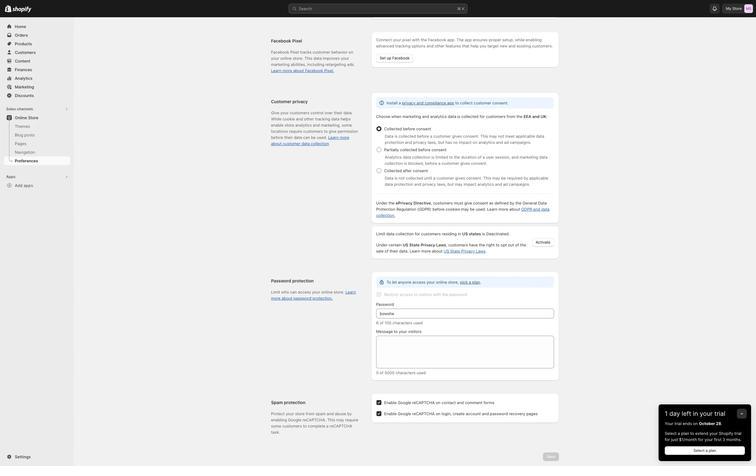 Task type: vqa. For each thing, say whether or not it's contained in the screenshot.
rightmost For
yes



Task type: describe. For each thing, give the bounding box(es) containing it.
channels
[[17, 107, 33, 111]]

finances
[[15, 67, 32, 72]]

discounts link
[[4, 91, 70, 100]]

marketing link
[[4, 83, 70, 91]]

add
[[15, 183, 23, 188]]

settings
[[15, 455, 31, 460]]

k
[[462, 6, 465, 11]]

left
[[682, 411, 692, 418]]

blog
[[15, 133, 23, 138]]

products
[[15, 41, 32, 46]]

trial inside dropdown button
[[715, 411, 726, 418]]

to
[[691, 432, 695, 437]]

your inside dropdown button
[[700, 411, 713, 418]]

select a plan to extend your shopify trial for just $1/month for your first 3 months.
[[665, 432, 742, 443]]

settings link
[[4, 453, 70, 462]]

⌘ k
[[458, 6, 465, 11]]

in
[[694, 411, 699, 418]]

online store
[[15, 115, 38, 120]]

sales channels
[[6, 107, 33, 111]]

1 day left in your trial element
[[659, 421, 752, 462]]

discounts
[[15, 93, 34, 98]]

add apps button
[[4, 181, 70, 190]]

sales
[[6, 107, 16, 111]]

navigation
[[15, 150, 35, 155]]

shopify image
[[12, 6, 32, 13]]

customers
[[15, 50, 36, 55]]

2 vertical spatial your
[[705, 438, 714, 443]]

just
[[672, 438, 679, 443]]

products link
[[4, 40, 70, 48]]

customers link
[[4, 48, 70, 57]]

home
[[15, 24, 26, 29]]

preferences
[[15, 159, 38, 164]]

analytics link
[[4, 74, 70, 83]]

extend
[[696, 432, 709, 437]]

28
[[717, 422, 722, 427]]

1 vertical spatial your
[[710, 432, 718, 437]]

1 vertical spatial trial
[[675, 422, 682, 427]]

$1/month
[[680, 438, 698, 443]]

add apps
[[15, 183, 33, 188]]

2 for from the left
[[699, 438, 704, 443]]

posts
[[24, 133, 35, 138]]

⌘
[[458, 6, 461, 11]]

preferences link
[[4, 157, 70, 165]]

plan for select a plan to extend your shopify trial for just $1/month for your first 3 months.
[[682, 432, 690, 437]]

store for online store
[[28, 115, 38, 120]]

my
[[727, 6, 732, 11]]

apps
[[6, 175, 16, 179]]

search
[[299, 6, 312, 11]]

themes link
[[4, 122, 70, 131]]



Task type: locate. For each thing, give the bounding box(es) containing it.
trial right your
[[675, 422, 682, 427]]

select down select a plan to extend your shopify trial for just $1/month for your first 3 months.
[[694, 449, 705, 454]]

1 for from the left
[[665, 438, 671, 443]]

select
[[665, 432, 677, 437], [694, 449, 705, 454]]

store right the my
[[733, 6, 743, 11]]

online store link
[[4, 114, 70, 122]]

store
[[733, 6, 743, 11], [28, 115, 38, 120]]

a down select a plan to extend your shopify trial for just $1/month for your first 3 months.
[[706, 449, 708, 454]]

plan for select a plan
[[709, 449, 717, 454]]

your up the october
[[700, 411, 713, 418]]

0 horizontal spatial for
[[665, 438, 671, 443]]

a inside select a plan to extend your shopify trial for just $1/month for your first 3 months.
[[678, 432, 681, 437]]

1 horizontal spatial store
[[733, 6, 743, 11]]

pages link
[[4, 140, 70, 148]]

blog posts
[[15, 133, 35, 138]]

sales channels button
[[4, 105, 70, 114]]

plan inside select a plan to extend your shopify trial for just $1/month for your first 3 months.
[[682, 432, 690, 437]]

my store image
[[745, 4, 754, 13]]

select up just
[[665, 432, 677, 437]]

2 vertical spatial trial
[[735, 432, 742, 437]]

trial up 28
[[715, 411, 726, 418]]

apps button
[[4, 173, 70, 181]]

on
[[694, 422, 699, 427]]

shopify image
[[5, 5, 11, 12]]

0 vertical spatial your
[[700, 411, 713, 418]]

navigation link
[[4, 148, 70, 157]]

content link
[[4, 57, 70, 65]]

for left just
[[665, 438, 671, 443]]

select a plan link
[[665, 447, 746, 456]]

your
[[700, 411, 713, 418], [710, 432, 718, 437], [705, 438, 714, 443]]

1 day left in your trial button
[[659, 405, 752, 418]]

0 vertical spatial a
[[678, 432, 681, 437]]

1 horizontal spatial plan
[[709, 449, 717, 454]]

orders link
[[4, 31, 70, 40]]

store for my store
[[733, 6, 743, 11]]

months.
[[727, 438, 742, 443]]

my store
[[727, 6, 743, 11]]

0 horizontal spatial a
[[678, 432, 681, 437]]

1 vertical spatial plan
[[709, 449, 717, 454]]

0 vertical spatial plan
[[682, 432, 690, 437]]

day
[[670, 411, 681, 418]]

select for select a plan to extend your shopify trial for just $1/month for your first 3 months.
[[665, 432, 677, 437]]

blog posts link
[[4, 131, 70, 140]]

0 horizontal spatial trial
[[675, 422, 682, 427]]

store down the sales channels button
[[28, 115, 38, 120]]

trial up the months.
[[735, 432, 742, 437]]

3
[[723, 438, 726, 443]]

2 horizontal spatial trial
[[735, 432, 742, 437]]

pages
[[15, 141, 27, 146]]

select a plan
[[694, 449, 717, 454]]

orders
[[15, 33, 28, 38]]

finances link
[[4, 65, 70, 74]]

online
[[15, 115, 27, 120]]

content
[[15, 59, 30, 64]]

1 horizontal spatial select
[[694, 449, 705, 454]]

1 vertical spatial a
[[706, 449, 708, 454]]

a for select a plan to extend your shopify trial for just $1/month for your first 3 months.
[[678, 432, 681, 437]]

select for select a plan
[[694, 449, 705, 454]]

1 horizontal spatial a
[[706, 449, 708, 454]]

plan down 'first'
[[709, 449, 717, 454]]

trial inside select a plan to extend your shopify trial for just $1/month for your first 3 months.
[[735, 432, 742, 437]]

1 horizontal spatial for
[[699, 438, 704, 443]]

themes
[[15, 124, 30, 129]]

0 vertical spatial select
[[665, 432, 677, 437]]

a up just
[[678, 432, 681, 437]]

0 vertical spatial trial
[[715, 411, 726, 418]]

0 horizontal spatial store
[[28, 115, 38, 120]]

for
[[665, 438, 671, 443], [699, 438, 704, 443]]

for down extend
[[699, 438, 704, 443]]

1 vertical spatial select
[[694, 449, 705, 454]]

plan up $1/month
[[682, 432, 690, 437]]

0 horizontal spatial select
[[665, 432, 677, 437]]

analytics
[[15, 76, 32, 81]]

your
[[665, 422, 674, 427]]

shopify
[[720, 432, 734, 437]]

a for select a plan
[[706, 449, 708, 454]]

.
[[722, 422, 723, 427]]

a
[[678, 432, 681, 437], [706, 449, 708, 454]]

trial
[[715, 411, 726, 418], [675, 422, 682, 427], [735, 432, 742, 437]]

1
[[665, 411, 668, 418]]

your left 'first'
[[705, 438, 714, 443]]

ends
[[683, 422, 693, 427]]

home link
[[4, 22, 70, 31]]

0 horizontal spatial plan
[[682, 432, 690, 437]]

1 day left in your trial
[[665, 411, 726, 418]]

your up 'first'
[[710, 432, 718, 437]]

your trial ends on october 28 .
[[665, 422, 723, 427]]

apps
[[24, 183, 33, 188]]

plan
[[682, 432, 690, 437], [709, 449, 717, 454]]

select inside select a plan to extend your shopify trial for just $1/month for your first 3 months.
[[665, 432, 677, 437]]

october
[[700, 422, 716, 427]]

marketing
[[15, 85, 34, 90]]

1 horizontal spatial trial
[[715, 411, 726, 418]]

0 vertical spatial store
[[733, 6, 743, 11]]

1 vertical spatial store
[[28, 115, 38, 120]]

first
[[715, 438, 722, 443]]



